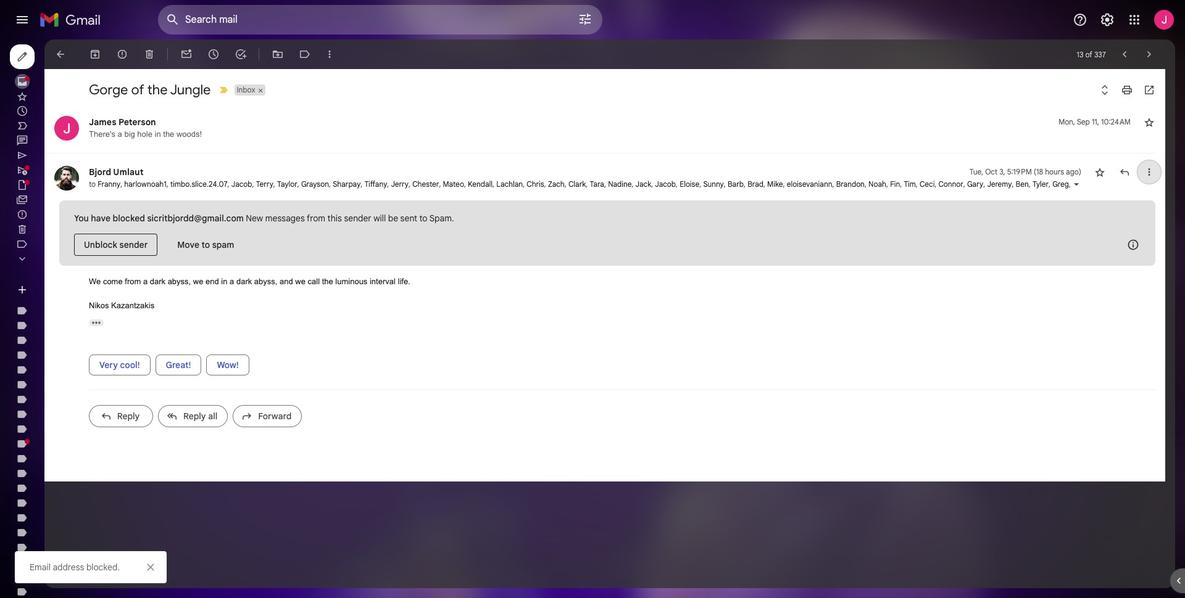 Task type: describe. For each thing, give the bounding box(es) containing it.
of for 13
[[1086, 50, 1093, 59]]

call
[[308, 277, 320, 287]]

sender
[[344, 213, 371, 224]]

email address blocked.
[[30, 563, 120, 574]]

eloisevaniann
[[787, 180, 833, 189]]

bjord
[[89, 167, 111, 178]]

connor
[[939, 180, 964, 189]]

we come from a dark abyss, we end in a dark abyss, and we call the luminous interval life.
[[89, 277, 410, 287]]

messages
[[265, 213, 305, 224]]

end
[[206, 277, 219, 287]]

1 vertical spatial from
[[125, 277, 141, 287]]

5:19 pm
[[1008, 167, 1032, 177]]

spam.
[[430, 213, 454, 224]]

Not starred checkbox
[[1144, 116, 1156, 128]]

22 , from the left
[[700, 180, 702, 189]]

search mail image
[[162, 9, 184, 31]]

not starred image for mon, sep 11, 10:24 am
[[1144, 116, 1156, 128]]

gorge
[[89, 82, 128, 98]]

tue,
[[970, 167, 984, 177]]

26 , from the left
[[783, 180, 785, 189]]

33 , from the left
[[964, 180, 966, 189]]

34 , from the left
[[984, 180, 986, 189]]

4 , from the left
[[252, 180, 254, 189]]

3 , from the left
[[228, 180, 230, 189]]

9 , from the left
[[387, 180, 389, 189]]

20 , from the left
[[652, 180, 654, 189]]

be
[[388, 213, 398, 224]]

there's
[[89, 130, 115, 139]]

jack
[[636, 180, 652, 189]]

2 horizontal spatial a
[[230, 277, 234, 287]]

archive image
[[89, 48, 101, 61]]

27 , from the left
[[833, 180, 835, 189]]

and
[[280, 277, 293, 287]]

you
[[74, 213, 89, 224]]

tara
[[590, 180, 605, 189]]

inbox
[[237, 85, 255, 94]]

gmail image
[[40, 7, 107, 32]]

30 , from the left
[[900, 180, 902, 189]]

eloise
[[680, 180, 700, 189]]

sent
[[401, 213, 417, 224]]

7 , from the left
[[329, 180, 331, 189]]

1 vertical spatial the
[[163, 130, 174, 139]]

nikos
[[89, 301, 109, 311]]

blocked
[[113, 213, 145, 224]]

2 we from the left
[[295, 277, 306, 287]]

address
[[53, 563, 84, 574]]

list containing james peterson
[[44, 104, 1186, 438]]

Search mail text field
[[185, 14, 543, 26]]

39 , from the left
[[1139, 180, 1143, 189]]

will
[[374, 213, 386, 224]]

chris
[[527, 180, 544, 189]]

nikos kazantzakis
[[89, 301, 155, 311]]

ceci
[[920, 180, 935, 189]]

337
[[1095, 50, 1107, 59]]

5 , from the left
[[273, 180, 275, 189]]

to franny , harlownoah1 , timbo.slice.24.07 , jacob , terry , taylor , grayson , sharpay , tiffany , jerry , chester , mateo , kendall , lachlan , chris , zach , clark , tara , nadine , jack , jacob , eloise , sunny , barb , brad , mike , eloisevaniann , brandon , noah , fin , tim , ceci , connor , gary , jeremy , ben , tyler , greg ,
[[89, 180, 1073, 189]]

delete image
[[143, 48, 156, 61]]

email
[[30, 563, 51, 574]]

2 , from the left
[[167, 180, 168, 189]]

mon,
[[1059, 117, 1076, 127]]

13 of 337
[[1077, 50, 1107, 59]]

Not starred checkbox
[[1094, 166, 1107, 178]]

new
[[246, 213, 263, 224]]

1 abyss, from the left
[[168, 277, 191, 287]]

13 , from the left
[[493, 180, 495, 189]]

settings image
[[1100, 12, 1115, 27]]

advanced search options image
[[573, 7, 598, 31]]

zach
[[548, 180, 565, 189]]

10:24 am
[[1102, 117, 1131, 127]]

29 , from the left
[[887, 180, 889, 189]]

come
[[103, 277, 123, 287]]

21 , from the left
[[676, 180, 678, 189]]

tue, oct 3, 5:19 pm (18 hours ago) cell
[[970, 166, 1082, 178]]

clark
[[569, 180, 586, 189]]

snooze image
[[207, 48, 220, 61]]

hole
[[137, 130, 152, 139]]

big
[[124, 130, 135, 139]]

of for gorge
[[131, 82, 144, 98]]

mateo
[[443, 180, 464, 189]]

(18
[[1034, 167, 1044, 177]]

1 horizontal spatial to
[[420, 213, 428, 224]]

kendall
[[468, 180, 493, 189]]

mon, sep 11, 10:24 am cell
[[1059, 116, 1131, 128]]

chester
[[413, 180, 439, 189]]

we
[[89, 277, 101, 287]]

1 horizontal spatial a
[[143, 277, 148, 287]]

11 , from the left
[[439, 180, 441, 189]]

barb
[[728, 180, 744, 189]]



Task type: vqa. For each thing, say whether or not it's contained in the screenshot.
THE FOR within Google will share tracking numbers for your packages with shipping carriers. You'll get status updates here in Gmail.
no



Task type: locate. For each thing, give the bounding box(es) containing it.
None search field
[[158, 5, 603, 35]]

the left the woods!
[[163, 130, 174, 139]]

1 we from the left
[[193, 277, 203, 287]]

1 , from the left
[[120, 180, 122, 189]]

1 vertical spatial of
[[131, 82, 144, 98]]

add to tasks image
[[235, 48, 247, 61]]

38 , from the left
[[1070, 180, 1071, 189]]

brandon
[[837, 180, 865, 189]]

move to image
[[272, 48, 284, 61]]

a right end
[[230, 277, 234, 287]]

in right hole
[[155, 130, 161, 139]]

35 , from the left
[[1012, 180, 1014, 189]]

of right 13
[[1086, 50, 1093, 59]]

hours
[[1046, 167, 1065, 177]]

1 vertical spatial in
[[221, 277, 228, 287]]

terry
[[256, 180, 273, 189]]

jungle
[[170, 82, 211, 98]]

0 horizontal spatial a
[[118, 130, 122, 139]]

the right call at the top of the page
[[322, 277, 333, 287]]

0 vertical spatial of
[[1086, 50, 1093, 59]]

of right the gorge
[[131, 82, 144, 98]]

0 vertical spatial not starred image
[[1144, 116, 1156, 128]]

peterson
[[119, 117, 156, 128]]

0 horizontal spatial jacob
[[231, 180, 252, 189]]

1 dark from the left
[[150, 277, 166, 287]]

list
[[44, 104, 1186, 438]]

10 , from the left
[[409, 180, 411, 189]]

more image
[[324, 48, 336, 61]]

a
[[118, 130, 122, 139], [143, 277, 148, 287], [230, 277, 234, 287]]

interval
[[370, 277, 396, 287]]

28 , from the left
[[865, 180, 867, 189]]

umlaut
[[113, 167, 144, 178]]

abyss, left and
[[254, 277, 278, 287]]

36 , from the left
[[1029, 180, 1031, 189]]

1 horizontal spatial in
[[221, 277, 228, 287]]

dark up kazantzakis
[[150, 277, 166, 287]]

8 , from the left
[[361, 180, 363, 189]]

0 vertical spatial from
[[307, 213, 325, 224]]

ben
[[1016, 180, 1029, 189]]

gorge of the jungle
[[89, 82, 211, 98]]

1 horizontal spatial jacob
[[655, 180, 676, 189]]

abyss,
[[168, 277, 191, 287], [254, 277, 278, 287]]

have
[[91, 213, 111, 224]]

1 horizontal spatial from
[[307, 213, 325, 224]]

to
[[89, 180, 96, 189], [420, 213, 428, 224]]

2 jacob from the left
[[655, 180, 676, 189]]

james
[[89, 117, 116, 128]]

sunny
[[704, 180, 724, 189]]

16 , from the left
[[565, 180, 567, 189]]

dark right end
[[236, 277, 252, 287]]

mike
[[768, 180, 783, 189]]

jerry
[[391, 180, 409, 189]]

17 , from the left
[[586, 180, 588, 189]]

show details image
[[1073, 181, 1081, 188]]

0 horizontal spatial not starred image
[[1094, 166, 1107, 178]]

3,
[[1000, 167, 1006, 177]]

from right 'come'
[[125, 277, 141, 287]]

there's a big hole in the woods!
[[89, 130, 202, 139]]

nadine
[[608, 180, 632, 189]]

email address blocked. alert
[[15, 28, 1166, 584]]

sharpay
[[333, 180, 361, 189]]

11,
[[1092, 117, 1100, 127]]

blocked.
[[86, 563, 120, 574]]

we left call at the top of the page
[[295, 277, 306, 287]]

grayson
[[301, 180, 329, 189]]

32 , from the left
[[935, 180, 937, 189]]

0 horizontal spatial of
[[131, 82, 144, 98]]

greg
[[1053, 180, 1070, 189]]

not starred image right "ago)"
[[1094, 166, 1107, 178]]

james peterson
[[89, 117, 156, 128]]

back to inbox image
[[54, 48, 67, 61]]

oct
[[986, 167, 998, 177]]

noah
[[869, 180, 887, 189]]

13
[[1077, 50, 1084, 59]]

14 , from the left
[[523, 180, 525, 189]]

brad
[[748, 180, 764, 189]]

bjord umlaut
[[89, 167, 144, 178]]

0 vertical spatial the
[[147, 82, 168, 98]]

we
[[193, 277, 203, 287], [295, 277, 306, 287]]

12 , from the left
[[464, 180, 466, 189]]

1 jacob from the left
[[231, 180, 252, 189]]

inbox button
[[234, 85, 257, 96]]

0 horizontal spatial dark
[[150, 277, 166, 287]]

not starred image right the 10:24 am
[[1144, 116, 1156, 128]]

jeremy
[[988, 180, 1012, 189]]

the left the jungle
[[147, 82, 168, 98]]

mon, sep 11, 10:24 am
[[1059, 117, 1131, 127]]

1 horizontal spatial not starred image
[[1144, 116, 1156, 128]]

to down bjord
[[89, 180, 96, 189]]

in right end
[[221, 277, 228, 287]]

tim
[[904, 180, 916, 189]]

0 horizontal spatial in
[[155, 130, 161, 139]]

0 horizontal spatial abyss,
[[168, 277, 191, 287]]

main menu image
[[15, 12, 30, 27]]

1 horizontal spatial dark
[[236, 277, 252, 287]]

1 horizontal spatial abyss,
[[254, 277, 278, 287]]

from left the this
[[307, 213, 325, 224]]

not starred image
[[1144, 116, 1156, 128], [1094, 166, 1107, 178]]

sep
[[1077, 117, 1090, 127]]

6 , from the left
[[297, 180, 299, 189]]

25 , from the left
[[764, 180, 766, 189]]

1 vertical spatial to
[[420, 213, 428, 224]]

1 vertical spatial not starred image
[[1094, 166, 1107, 178]]

0 vertical spatial in
[[155, 130, 161, 139]]

tue, oct 3, 5:19 pm (18 hours ago)
[[970, 167, 1082, 177]]

not starred image for tue, oct 3, 5:19 pm (18 hours ago)
[[1094, 166, 1107, 178]]

ago)
[[1067, 167, 1082, 177]]

gary
[[968, 180, 984, 189]]

timbo.slice.24.07
[[170, 180, 228, 189]]

a left big
[[118, 130, 122, 139]]

report spam image
[[116, 48, 128, 61]]

0 vertical spatial to
[[89, 180, 96, 189]]

2 vertical spatial the
[[322, 277, 333, 287]]

luminous
[[336, 277, 368, 287]]

fin
[[891, 180, 900, 189]]

0 horizontal spatial from
[[125, 277, 141, 287]]

show trimmed content image
[[89, 320, 104, 326]]

tiffany
[[365, 180, 387, 189]]

labels image
[[299, 48, 311, 61]]

support image
[[1073, 12, 1088, 27]]

2 dark from the left
[[236, 277, 252, 287]]

1 horizontal spatial of
[[1086, 50, 1093, 59]]

40 , from the left
[[1175, 180, 1179, 189]]

0 horizontal spatial we
[[193, 277, 203, 287]]

in
[[155, 130, 161, 139], [221, 277, 228, 287]]

abyss, left end
[[168, 277, 191, 287]]

from
[[307, 213, 325, 224], [125, 277, 141, 287]]

jacob left terry
[[231, 180, 252, 189]]

37 , from the left
[[1049, 180, 1051, 189]]

lachlan
[[497, 180, 523, 189]]

18 , from the left
[[605, 180, 606, 189]]

,
[[120, 180, 122, 189], [167, 180, 168, 189], [228, 180, 230, 189], [252, 180, 254, 189], [273, 180, 275, 189], [297, 180, 299, 189], [329, 180, 331, 189], [361, 180, 363, 189], [387, 180, 389, 189], [409, 180, 411, 189], [439, 180, 441, 189], [464, 180, 466, 189], [493, 180, 495, 189], [523, 180, 525, 189], [544, 180, 546, 189], [565, 180, 567, 189], [586, 180, 588, 189], [605, 180, 606, 189], [632, 180, 634, 189], [652, 180, 654, 189], [676, 180, 678, 189], [700, 180, 702, 189], [724, 180, 726, 189], [744, 180, 746, 189], [764, 180, 766, 189], [783, 180, 785, 189], [833, 180, 835, 189], [865, 180, 867, 189], [887, 180, 889, 189], [900, 180, 902, 189], [916, 180, 918, 189], [935, 180, 937, 189], [964, 180, 966, 189], [984, 180, 986, 189], [1012, 180, 1014, 189], [1029, 180, 1031, 189], [1049, 180, 1051, 189], [1070, 180, 1071, 189], [1139, 180, 1143, 189], [1175, 180, 1179, 189]]

of
[[1086, 50, 1093, 59], [131, 82, 144, 98]]

2 abyss, from the left
[[254, 277, 278, 287]]

life.
[[398, 277, 410, 287]]

15 , from the left
[[544, 180, 546, 189]]

0 horizontal spatial to
[[89, 180, 96, 189]]

to right sent
[[420, 213, 428, 224]]

a up kazantzakis
[[143, 277, 148, 287]]

tyler
[[1033, 180, 1049, 189]]

franny
[[98, 180, 120, 189]]

woods!
[[177, 130, 202, 139]]

kazantzakis
[[111, 301, 155, 311]]

31 , from the left
[[916, 180, 918, 189]]

this
[[328, 213, 342, 224]]

jacob right the jack on the top right
[[655, 180, 676, 189]]

19 , from the left
[[632, 180, 634, 189]]

harlownoah1
[[124, 180, 167, 189]]

24 , from the left
[[744, 180, 746, 189]]

taylor
[[277, 180, 297, 189]]

23 , from the left
[[724, 180, 726, 189]]

sicritbjordd@gmail.com
[[147, 213, 244, 224]]

we left end
[[193, 277, 203, 287]]

navigation
[[0, 40, 148, 599]]

you have blocked sicritbjordd@gmail.com new messages from this sender will be sent to spam.
[[74, 213, 454, 224]]

1 horizontal spatial we
[[295, 277, 306, 287]]



